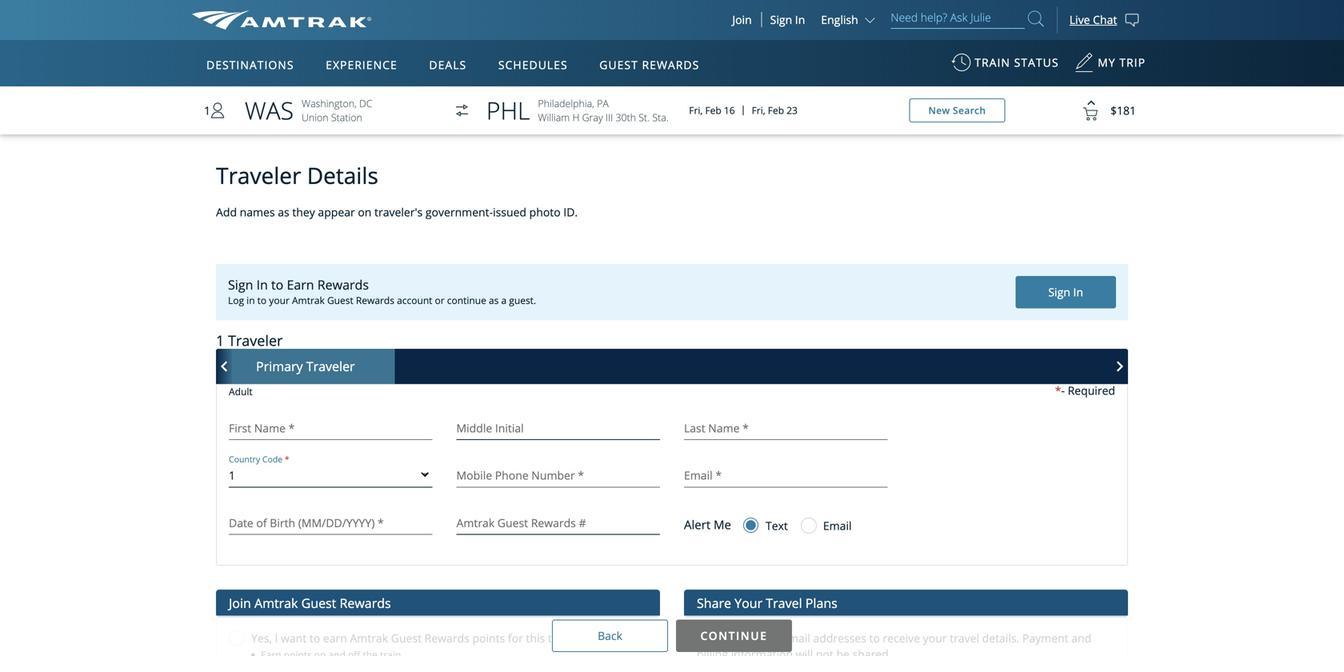 Task type: vqa. For each thing, say whether or not it's contained in the screenshot.
the Café Service Quiet Car WiFi Onboard
no



Task type: locate. For each thing, give the bounding box(es) containing it.
1 horizontal spatial sign
[[770, 12, 792, 27]]

feb left 23
[[768, 104, 784, 117]]

1 horizontal spatial feb
[[768, 104, 784, 117]]

phl
[[486, 94, 530, 127]]

travelers tab list
[[216, 349, 1128, 384]]

they
[[292, 204, 315, 220]]

-
[[1061, 383, 1065, 398]]

three
[[751, 630, 779, 646]]

not
[[816, 646, 834, 656]]

0 vertical spatial join
[[732, 12, 752, 27]]

1 horizontal spatial in
[[795, 12, 805, 27]]

0 vertical spatial 1
[[204, 103, 210, 118]]

rewards inside popup button
[[642, 57, 700, 72]]

share your travel plans
[[697, 595, 838, 612]]

add names as they appear on traveler's government-issued photo id.
[[216, 204, 578, 220]]

banner containing join
[[0, 0, 1344, 370]]

in
[[795, 12, 805, 27], [257, 276, 268, 293], [1073, 284, 1083, 300]]

names
[[240, 204, 275, 220]]

guest
[[600, 57, 638, 72], [327, 294, 353, 307], [301, 595, 336, 612], [391, 630, 422, 646]]

me
[[714, 517, 731, 533]]

2 horizontal spatial in
[[1073, 284, 1083, 300]]

add left names
[[216, 204, 237, 220]]

2 horizontal spatial sign
[[1049, 284, 1071, 300]]

2 horizontal spatial 1
[[229, 468, 235, 483]]

fri, for fri, feb 23
[[752, 104, 766, 117]]

destinations
[[206, 57, 294, 72]]

experience
[[326, 57, 398, 72]]

shoping cart icon image
[[1071, 90, 1111, 130]]

0 horizontal spatial in
[[257, 276, 268, 293]]

schedules
[[498, 57, 568, 72]]

adult
[[229, 385, 253, 398]]

guest left account
[[327, 294, 353, 307]]

1 fri, from the left
[[689, 104, 703, 117]]

0 horizontal spatial your
[[269, 294, 290, 307]]

application
[[252, 134, 636, 358]]

continue
[[447, 294, 486, 307]]

new search
[[929, 104, 986, 117]]

earn
[[287, 276, 314, 293]]

your for email
[[923, 630, 947, 646]]

amtrak down earn
[[292, 294, 325, 307]]

Middle Initial field
[[457, 421, 660, 435]]

shared.
[[853, 646, 892, 656]]

fri,
[[689, 104, 703, 117], [752, 104, 766, 117]]

chat
[[1093, 12, 1117, 27]]

in inside banner
[[795, 12, 805, 27]]

sign
[[770, 12, 792, 27], [228, 276, 253, 293], [1049, 284, 1071, 300]]

main content
[[0, 78, 1344, 656]]

fri, for fri, feb 16
[[689, 104, 703, 117]]

1 vertical spatial traveler
[[228, 331, 283, 350]]

Email email field
[[684, 468, 888, 483]]

in for "sign in" button at right top
[[795, 12, 805, 27]]

1 vertical spatial amtrak
[[254, 595, 298, 612]]

sign in for "sign in" button at right top
[[770, 12, 805, 27]]

1
[[204, 103, 210, 118], [216, 331, 224, 350], [229, 468, 235, 483]]

1 vertical spatial add
[[697, 630, 718, 646]]

sign in to earn rewards log in to your amtrak guest rewards account or continue as a guest.
[[228, 276, 536, 307]]

1 vertical spatial 1
[[216, 331, 224, 350]]

None field
[[229, 516, 432, 530]]

share
[[697, 595, 731, 612]]

fri, left 16 at the top right of page
[[689, 104, 703, 117]]

rewards up sta.
[[642, 57, 700, 72]]

join inside banner
[[732, 12, 752, 27]]

0 horizontal spatial as
[[278, 204, 289, 220]]

2 vertical spatial traveler
[[306, 358, 355, 375]]

1 vertical spatial join
[[229, 595, 251, 612]]

1 vertical spatial as
[[489, 294, 499, 307]]

in
[[247, 294, 255, 307]]

guest.
[[509, 294, 536, 307]]

guest right earn
[[391, 630, 422, 646]]

1 horizontal spatial your
[[923, 630, 947, 646]]

application inside banner
[[252, 134, 636, 358]]

0 horizontal spatial feb
[[705, 104, 722, 117]]

pa
[[597, 97, 609, 110]]

guest up pa
[[600, 57, 638, 72]]

washington,
[[302, 97, 357, 110]]

0 vertical spatial add
[[216, 204, 237, 220]]

2 fri, from the left
[[752, 104, 766, 117]]

add up to three email addresses to receive your travel details. payment and billing information will not be shared.
[[697, 630, 1092, 656]]

1 horizontal spatial as
[[489, 294, 499, 307]]

billing
[[697, 646, 728, 656]]

1 horizontal spatial add
[[697, 630, 718, 646]]

- required
[[1061, 383, 1115, 398]]

continue button
[[676, 620, 792, 652]]

sign in
[[770, 12, 805, 27], [1049, 284, 1083, 300]]

your left travel
[[923, 630, 947, 646]]

train
[[975, 55, 1011, 70]]

1 horizontal spatial sign in
[[1049, 284, 1083, 300]]

up
[[721, 630, 734, 646]]

Last Name field
[[684, 421, 888, 435]]

union
[[302, 110, 329, 124]]

1 horizontal spatial join
[[732, 12, 752, 27]]

amtrak image
[[192, 10, 371, 30]]

rewards left account
[[356, 294, 394, 307]]

0 horizontal spatial join
[[229, 595, 251, 612]]

fri, right 16 at the top right of page
[[752, 104, 766, 117]]

h
[[572, 110, 580, 124]]

information
[[731, 646, 793, 656]]

traveler right primary at the left bottom of page
[[306, 358, 355, 375]]

as inside sign in to earn rewards log in to your amtrak guest rewards account or continue as a guest.
[[489, 294, 499, 307]]

traveler's
[[375, 204, 423, 220]]

feb
[[705, 104, 722, 117], [768, 104, 784, 117]]

0 horizontal spatial sign in
[[770, 12, 805, 27]]

banner
[[0, 0, 1344, 370]]

rewards left points
[[425, 630, 470, 646]]

join
[[732, 12, 752, 27], [229, 595, 251, 612]]

join inside main content
[[229, 595, 251, 612]]

2 vertical spatial amtrak
[[350, 630, 388, 646]]

feb left 16 at the top right of page
[[705, 104, 722, 117]]

2 feb from the left
[[768, 104, 784, 117]]

0 horizontal spatial sign
[[228, 276, 253, 293]]

0 horizontal spatial add
[[216, 204, 237, 220]]

add up billing
[[697, 630, 718, 646]]

0 vertical spatial sign in
[[770, 12, 805, 27]]

your inside add up to three email addresses to receive your travel details. payment and billing information will not be shared.
[[923, 630, 947, 646]]

as left a
[[489, 294, 499, 307]]

back button
[[552, 620, 668, 652]]

account
[[397, 294, 432, 307]]

live
[[1070, 12, 1090, 27]]

0 vertical spatial amtrak
[[292, 294, 325, 307]]

traveler details
[[216, 160, 378, 190]]

sign in element
[[1016, 276, 1116, 308]]

details
[[307, 160, 378, 190]]

traveler
[[216, 160, 301, 190], [228, 331, 283, 350], [306, 358, 355, 375]]

rewards up earn
[[340, 595, 391, 612]]

join amtrak guest rewards
[[229, 595, 391, 612]]

traveler up primary at the left bottom of page
[[228, 331, 283, 350]]

0 horizontal spatial 1
[[204, 103, 210, 118]]

your down earn
[[269, 294, 290, 307]]

st.
[[639, 110, 650, 124]]

guest inside popup button
[[600, 57, 638, 72]]

to
[[271, 276, 284, 293], [257, 294, 267, 307], [310, 630, 320, 646], [737, 630, 748, 646], [869, 630, 880, 646]]

fri, feb 23
[[752, 104, 798, 117]]

your
[[269, 294, 290, 307], [923, 630, 947, 646]]

amtrak up i
[[254, 595, 298, 612]]

amtrak right earn
[[350, 630, 388, 646]]

yes, i want to earn amtrak guest rewards points for this trip.
[[251, 630, 569, 646]]

traveler up names
[[216, 160, 301, 190]]

was washington, dc union station
[[245, 94, 372, 127]]

1 inside primary traveler tab panel
[[229, 468, 235, 483]]

1 vertical spatial your
[[923, 630, 947, 646]]

phl philadelphia, pa william h gray iii 30th st. sta.
[[486, 94, 669, 127]]

2 vertical spatial 1
[[229, 468, 235, 483]]

1 feb from the left
[[705, 104, 722, 117]]

0 horizontal spatial fri,
[[689, 104, 703, 117]]

log
[[228, 294, 244, 307]]

regions map image
[[252, 134, 636, 358]]

$181
[[1111, 103, 1136, 118]]

traveler inside button
[[306, 358, 355, 375]]

iii
[[606, 110, 613, 124]]

your inside sign in to earn rewards log in to your amtrak guest rewards account or continue as a guest.
[[269, 294, 290, 307]]

1 vertical spatial sign in
[[1049, 284, 1083, 300]]

0 vertical spatial your
[[269, 294, 290, 307]]

add inside add up to three email addresses to receive your travel details. payment and billing information will not be shared.
[[697, 630, 718, 646]]

30th
[[616, 110, 636, 124]]

1 horizontal spatial fri,
[[752, 104, 766, 117]]

amtrak
[[292, 294, 325, 307], [254, 595, 298, 612], [350, 630, 388, 646]]

as left they
[[278, 204, 289, 220]]

dc
[[359, 97, 372, 110]]

as
[[278, 204, 289, 220], [489, 294, 499, 307]]

0 vertical spatial as
[[278, 204, 289, 220]]

details.
[[982, 630, 1020, 646]]



Task type: describe. For each thing, give the bounding box(es) containing it.
0 vertical spatial traveler
[[216, 160, 301, 190]]

feb for 16
[[705, 104, 722, 117]]

station
[[331, 110, 362, 124]]

sta.
[[652, 110, 669, 124]]

trip
[[1120, 55, 1146, 70]]

deals button
[[423, 42, 473, 87]]

feb for 23
[[768, 104, 784, 117]]

was
[[245, 94, 294, 127]]

payment
[[1023, 630, 1069, 646]]

be
[[837, 646, 850, 656]]

join button
[[723, 12, 762, 27]]

philadelphia,
[[538, 97, 594, 110]]

1 horizontal spatial 1
[[216, 331, 224, 350]]

points
[[472, 630, 505, 646]]

live chat button
[[1057, 0, 1152, 40]]

Mobile Phone Number telephone field
[[457, 468, 660, 483]]

destinations button
[[200, 42, 300, 87]]

for
[[508, 630, 523, 646]]

email
[[823, 518, 852, 533]]

search
[[953, 104, 986, 117]]

main content containing was
[[0, 78, 1344, 656]]

travel
[[766, 595, 802, 612]]

schedules link
[[492, 40, 574, 86]]

primary traveler tab panel
[[217, 383, 1127, 565]]

live chat
[[1070, 12, 1117, 27]]

this
[[526, 630, 545, 646]]

and
[[1072, 630, 1092, 646]]

add for share your travel plans
[[697, 630, 718, 646]]

new
[[929, 104, 950, 117]]

23
[[787, 104, 798, 117]]

alert
[[684, 517, 711, 533]]

guest inside sign in to earn rewards log in to your amtrak guest rewards account or continue as a guest.
[[327, 294, 353, 307]]

alert me
[[684, 517, 731, 533]]

primary
[[256, 358, 303, 375]]

english
[[821, 12, 858, 27]]

traveler for 1 traveler
[[228, 331, 283, 350]]

addresses
[[813, 630, 867, 646]]

in for "sign in" element
[[1073, 284, 1083, 300]]

my
[[1098, 55, 1116, 70]]

receive
[[883, 630, 920, 646]]

search icon image
[[1028, 8, 1044, 30]]

in inside sign in to earn rewards log in to your amtrak guest rewards account or continue as a guest.
[[257, 276, 268, 293]]

traveler for primary traveler
[[306, 358, 355, 375]]

deals
[[429, 57, 467, 72]]

train status
[[975, 55, 1059, 70]]

email
[[782, 630, 810, 646]]

gray
[[582, 110, 603, 124]]

guest up earn
[[301, 595, 336, 612]]

sign for "sign in" element
[[1049, 284, 1071, 300]]

1 field
[[229, 468, 432, 483]]

primary traveler button
[[216, 349, 395, 384]]

sign in for "sign in" element
[[1049, 284, 1083, 300]]

join for join
[[732, 12, 752, 27]]

will
[[796, 646, 813, 656]]

1 traveler
[[216, 331, 283, 350]]

guest rewards
[[600, 57, 700, 72]]

new search button
[[909, 98, 1005, 122]]

16
[[724, 104, 735, 117]]

a
[[501, 294, 507, 307]]

or
[[435, 294, 445, 307]]

Please enter your search item search field
[[891, 8, 1025, 29]]

$181 button
[[1071, 90, 1136, 130]]

rewards right earn
[[317, 276, 369, 293]]

First Name field
[[229, 421, 432, 435]]

sign in button
[[770, 12, 805, 27]]

my trip button
[[1075, 47, 1146, 86]]

government-
[[426, 204, 493, 220]]

sign for "sign in" button at right top
[[770, 12, 792, 27]]

i
[[275, 630, 278, 646]]

your
[[735, 595, 763, 612]]

on
[[358, 204, 372, 220]]

train status link
[[952, 47, 1059, 86]]

my trip
[[1098, 55, 1146, 70]]

want
[[281, 630, 307, 646]]

join for join amtrak guest rewards
[[229, 595, 251, 612]]

add for traveler details
[[216, 204, 237, 220]]

plans
[[806, 595, 838, 612]]

sign inside sign in to earn rewards log in to your amtrak guest rewards account or continue as a guest.
[[228, 276, 253, 293]]

photo id.
[[529, 204, 578, 220]]

primary traveler
[[256, 358, 355, 375]]

continue
[[701, 628, 768, 643]]

status
[[1014, 55, 1059, 70]]

william
[[538, 110, 570, 124]]

english button
[[821, 12, 879, 27]]

amtrak inside sign in to earn rewards log in to your amtrak guest rewards account or continue as a guest.
[[292, 294, 325, 307]]

your for rewards
[[269, 294, 290, 307]]

alert me option group
[[743, 518, 852, 538]]

trip.
[[548, 630, 569, 646]]

guest rewards button
[[593, 42, 706, 87]]

issued
[[493, 204, 527, 220]]

experience button
[[319, 42, 404, 87]]

appear
[[318, 204, 355, 220]]

Amtrak Guest Rewards Number field
[[457, 516, 660, 530]]

fri, feb 16
[[689, 104, 735, 117]]

travel
[[950, 630, 979, 646]]

text
[[766, 518, 788, 533]]



